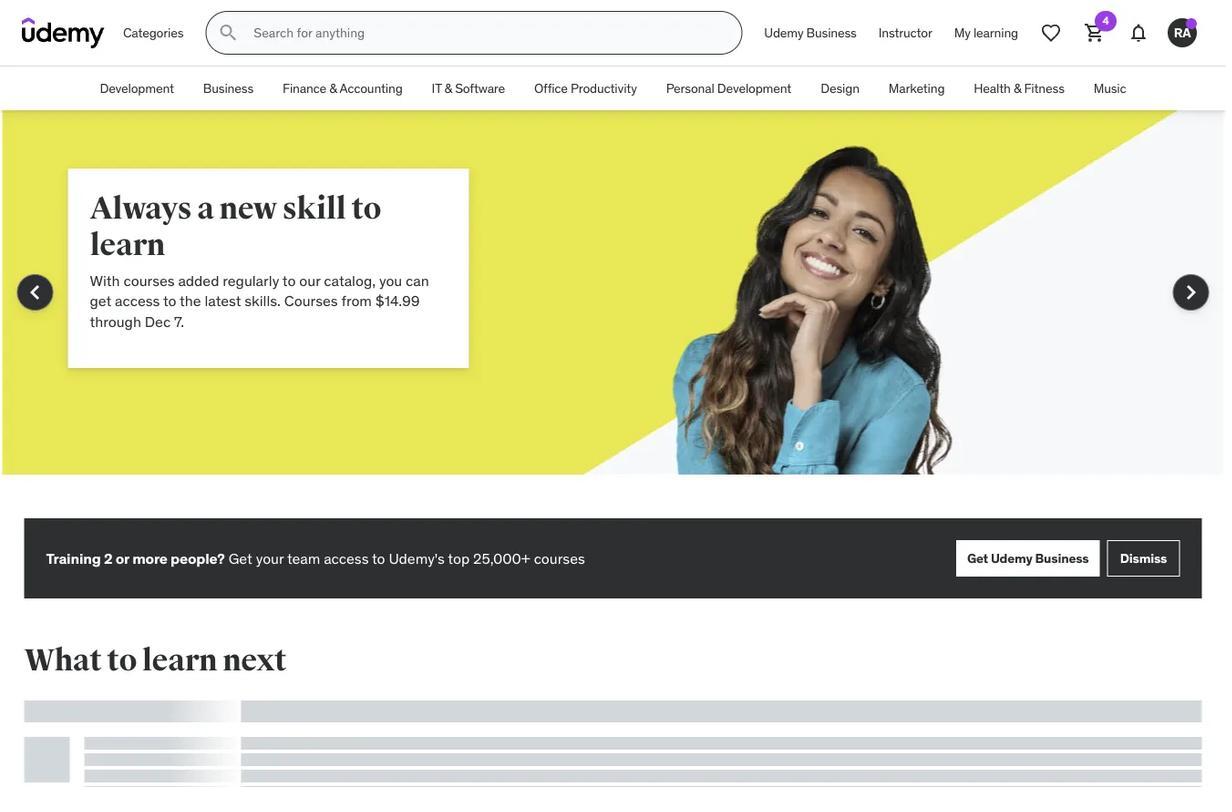 Task type: vqa. For each thing, say whether or not it's contained in the screenshot.
the top of
no



Task type: describe. For each thing, give the bounding box(es) containing it.
next
[[223, 642, 286, 680]]

1 vertical spatial business
[[203, 80, 254, 96]]

get inside get udemy business link
[[967, 550, 988, 567]]

ra
[[1174, 24, 1191, 41]]

0 vertical spatial udemy
[[764, 24, 804, 41]]

always
[[90, 190, 192, 228]]

get
[[90, 292, 111, 310]]

notifications image
[[1128, 22, 1150, 44]]

our
[[299, 271, 320, 290]]

wishlist image
[[1040, 22, 1062, 44]]

through
[[90, 312, 141, 331]]

it
[[432, 80, 442, 96]]

udemy business link
[[753, 11, 868, 55]]

music
[[1094, 80, 1127, 96]]

next image
[[1177, 278, 1206, 307]]

7.
[[174, 312, 184, 331]]

design
[[821, 80, 860, 96]]

learn inside always a new skill to learn with courses added regularly to our catalog, you can get access to the latest skills. courses from $14.99 through dec 7.
[[90, 226, 165, 264]]

my
[[954, 24, 971, 41]]

to left the
[[163, 292, 176, 310]]

people?
[[171, 549, 225, 568]]

get udemy business link
[[956, 541, 1100, 577]]

0 horizontal spatial get
[[229, 549, 252, 568]]

2
[[104, 549, 112, 568]]

it & software link
[[417, 67, 520, 110]]

1 vertical spatial courses
[[534, 549, 585, 568]]

carousel element
[[2, 110, 1224, 519]]

design link
[[806, 67, 874, 110]]

what to learn next
[[24, 642, 286, 680]]

ra link
[[1161, 11, 1205, 55]]

you
[[379, 271, 402, 290]]

from
[[341, 292, 372, 310]]

catalog,
[[324, 271, 376, 290]]

udemy business
[[764, 24, 857, 41]]

office
[[534, 80, 568, 96]]

udemy image
[[22, 17, 105, 48]]

the
[[180, 292, 201, 310]]

can
[[406, 271, 429, 290]]

marketing
[[889, 80, 945, 96]]

music link
[[1079, 67, 1141, 110]]

dec
[[145, 312, 171, 331]]

to left our
[[283, 271, 296, 290]]

new
[[219, 190, 277, 228]]

always a new skill to learn with courses added regularly to our catalog, you can get access to the latest skills. courses from $14.99 through dec 7.
[[90, 190, 429, 331]]

to left udemy's
[[372, 549, 385, 568]]

4
[[1103, 14, 1109, 28]]

business link
[[189, 67, 268, 110]]

training
[[46, 549, 101, 568]]

marketing link
[[874, 67, 960, 110]]

4 link
[[1073, 11, 1117, 55]]

development link
[[85, 67, 189, 110]]

categories button
[[112, 11, 195, 55]]

25,000+
[[473, 549, 530, 568]]

personal
[[666, 80, 715, 96]]

health & fitness link
[[960, 67, 1079, 110]]

personal development
[[666, 80, 792, 96]]

access inside always a new skill to learn with courses added regularly to our catalog, you can get access to the latest skills. courses from $14.99 through dec 7.
[[115, 292, 160, 310]]

courses
[[284, 292, 338, 310]]



Task type: locate. For each thing, give the bounding box(es) containing it.
2 horizontal spatial &
[[1014, 80, 1022, 96]]

2 development from the left
[[717, 80, 792, 96]]

top
[[448, 549, 470, 568]]

1 horizontal spatial access
[[324, 549, 369, 568]]

& right health
[[1014, 80, 1022, 96]]

& for accounting
[[329, 80, 337, 96]]

0 vertical spatial courses
[[124, 271, 175, 290]]

finance & accounting link
[[268, 67, 417, 110]]

with
[[90, 271, 120, 290]]

get udemy business
[[967, 550, 1089, 567]]

finance
[[283, 80, 326, 96]]

1 vertical spatial access
[[324, 549, 369, 568]]

you have alerts image
[[1186, 18, 1197, 29]]

office productivity
[[534, 80, 637, 96]]

0 horizontal spatial &
[[329, 80, 337, 96]]

& for software
[[445, 80, 452, 96]]

shopping cart with 4 items image
[[1084, 22, 1106, 44]]

0 vertical spatial business
[[807, 24, 857, 41]]

my learning
[[954, 24, 1019, 41]]

skill
[[282, 190, 346, 228]]

categories
[[123, 24, 184, 41]]

skills.
[[245, 292, 281, 310]]

business up 'design'
[[807, 24, 857, 41]]

to
[[351, 190, 381, 228], [283, 271, 296, 290], [163, 292, 176, 310], [372, 549, 385, 568], [107, 642, 137, 680]]

udemy's
[[389, 549, 445, 568]]

dismiss button
[[1107, 541, 1180, 577]]

health
[[974, 80, 1011, 96]]

finance & accounting
[[283, 80, 403, 96]]

accounting
[[340, 80, 403, 96]]

courses right 25,000+
[[534, 549, 585, 568]]

business left dismiss on the right
[[1035, 550, 1089, 567]]

0 horizontal spatial development
[[100, 80, 174, 96]]

access up dec
[[115, 292, 160, 310]]

0 horizontal spatial udemy
[[764, 24, 804, 41]]

to right skill
[[351, 190, 381, 228]]

latest
[[205, 292, 241, 310]]

learn up with
[[90, 226, 165, 264]]

team
[[287, 549, 320, 568]]

1 horizontal spatial courses
[[534, 549, 585, 568]]

courses up dec
[[124, 271, 175, 290]]

2 vertical spatial business
[[1035, 550, 1089, 567]]

1 development from the left
[[100, 80, 174, 96]]

1 horizontal spatial udemy
[[991, 550, 1033, 567]]

submit search image
[[217, 22, 239, 44]]

access right team
[[324, 549, 369, 568]]

get
[[229, 549, 252, 568], [967, 550, 988, 567]]

udemy
[[764, 24, 804, 41], [991, 550, 1033, 567]]

instructor link
[[868, 11, 944, 55]]

training 2 or more people? get your team access to udemy's top 25,000+ courses
[[46, 549, 585, 568]]

regularly
[[223, 271, 279, 290]]

1 & from the left
[[329, 80, 337, 96]]

0 horizontal spatial business
[[203, 80, 254, 96]]

2 horizontal spatial business
[[1035, 550, 1089, 567]]

& right the it
[[445, 80, 452, 96]]

development down categories dropdown button
[[100, 80, 174, 96]]

business
[[807, 24, 857, 41], [203, 80, 254, 96], [1035, 550, 1089, 567]]

office productivity link
[[520, 67, 652, 110]]

business down submit search icon
[[203, 80, 254, 96]]

your
[[256, 549, 284, 568]]

learn left next
[[142, 642, 217, 680]]

development
[[100, 80, 174, 96], [717, 80, 792, 96]]

courses inside always a new skill to learn with courses added regularly to our catalog, you can get access to the latest skills. courses from $14.99 through dec 7.
[[124, 271, 175, 290]]

previous image
[[21, 278, 50, 307]]

learning
[[974, 24, 1019, 41]]

my learning link
[[944, 11, 1029, 55]]

1 vertical spatial udemy
[[991, 550, 1033, 567]]

what
[[24, 642, 102, 680]]

a
[[197, 190, 214, 228]]

dismiss
[[1120, 550, 1167, 567]]

& for fitness
[[1014, 80, 1022, 96]]

productivity
[[571, 80, 637, 96]]

access
[[115, 292, 160, 310], [324, 549, 369, 568]]

1 horizontal spatial get
[[967, 550, 988, 567]]

to right what
[[107, 642, 137, 680]]

1 horizontal spatial &
[[445, 80, 452, 96]]

&
[[329, 80, 337, 96], [445, 80, 452, 96], [1014, 80, 1022, 96]]

fitness
[[1024, 80, 1065, 96]]

0 horizontal spatial courses
[[124, 271, 175, 290]]

development right personal
[[717, 80, 792, 96]]

personal development link
[[652, 67, 806, 110]]

0 vertical spatial learn
[[90, 226, 165, 264]]

1 vertical spatial learn
[[142, 642, 217, 680]]

instructor
[[879, 24, 933, 41]]

$14.99
[[375, 292, 420, 310]]

learn
[[90, 226, 165, 264], [142, 642, 217, 680]]

more
[[132, 549, 168, 568]]

software
[[455, 80, 505, 96]]

& right finance
[[329, 80, 337, 96]]

courses
[[124, 271, 175, 290], [534, 549, 585, 568]]

0 vertical spatial access
[[115, 292, 160, 310]]

1 horizontal spatial business
[[807, 24, 857, 41]]

0 horizontal spatial access
[[115, 292, 160, 310]]

Search for anything text field
[[250, 17, 720, 48]]

health & fitness
[[974, 80, 1065, 96]]

it & software
[[432, 80, 505, 96]]

added
[[178, 271, 219, 290]]

3 & from the left
[[1014, 80, 1022, 96]]

1 horizontal spatial development
[[717, 80, 792, 96]]

or
[[116, 549, 129, 568]]

2 & from the left
[[445, 80, 452, 96]]



